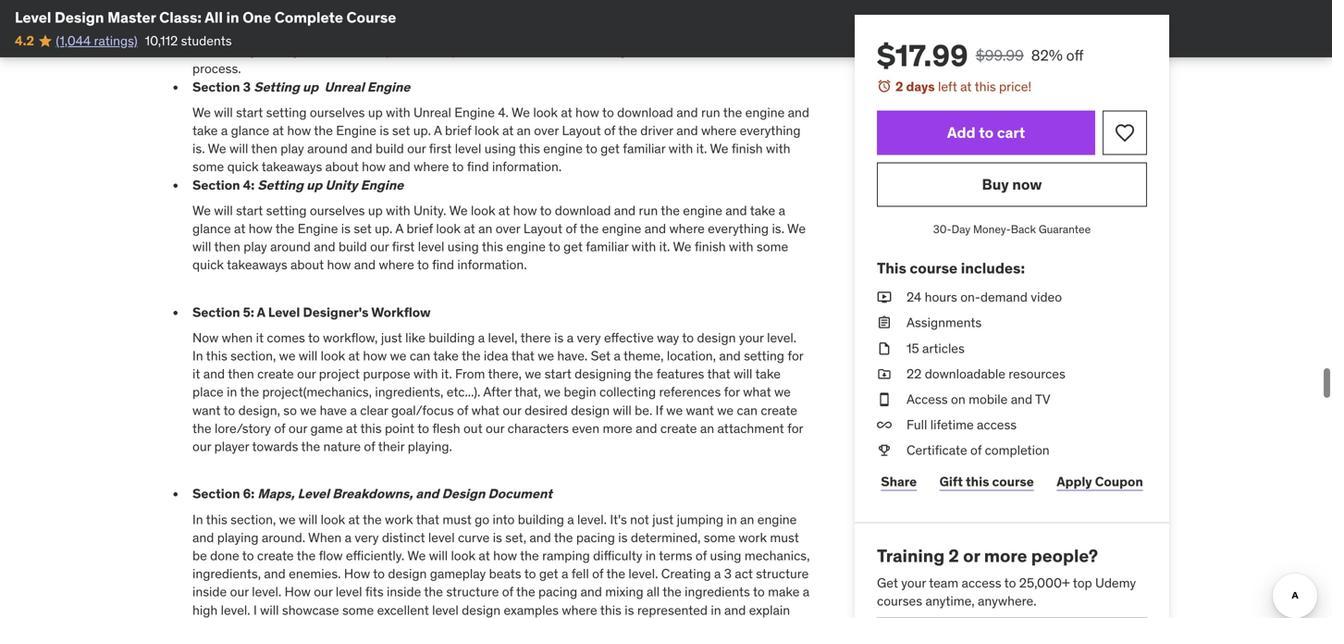 Task type: describe. For each thing, give the bounding box(es) containing it.
driver
[[641, 122, 674, 139]]

0 horizontal spatial how
[[285, 584, 311, 600]]

1 vertical spatial it
[[193, 366, 200, 382]]

up. inside "section 3 setting up  unreal engine we will start setting ourselves up with unreal engine 4. we look at how to download and run the engine and take a glance at how the engine is set up. a brief look at an over layout of the driver and where everything is. we will then play around and build our first level using this engine to get familiar with it. we finish with some quick takeaways about how and where to find information."
[[414, 122, 431, 139]]

0 vertical spatial for
[[788, 348, 804, 364]]

desired
[[525, 402, 568, 419]]

terms
[[659, 548, 693, 564]]

0 horizontal spatial work
[[385, 511, 413, 528]]

that,
[[515, 384, 541, 401]]

our right the out
[[486, 420, 505, 437]]

flesh
[[433, 420, 461, 437]]

idea
[[484, 348, 509, 364]]

1 vertical spatial what
[[472, 402, 500, 419]]

our inside "section 3 setting up  unreal engine we will start setting ourselves up with unreal engine 4. we look at how to download and run the engine and take a glance at how the engine is set up. a brief look at an over layout of the driver and where everything is. we will then play around and build our first level using this engine to get familiar with it. we finish with some quick takeaways about how and where to find information."
[[407, 140, 426, 157]]

player
[[214, 438, 249, 455]]

all
[[205, 8, 223, 27]]

familiar inside "section 3 setting up  unreal engine we will start setting ourselves up with unreal engine 4. we look at how to download and run the engine and take a glance at how the engine is set up. a brief look at an over layout of the driver and where everything is. we will then play around and build our first level using this engine to get familiar with it. we finish with some quick takeaways about how and where to find information."
[[623, 140, 666, 157]]

we inside section 6: maps, level breakdowns, and design document in this section, we will look at the work that must go into building a level. it's not just jumping in an engine and playing around. when a very distinct level curve is set, and the pacing is determined, some work must be done to create the flow efficiently. we will look at how the ramping difficulty in terms of using mechanics, ingredients, and enemies. how to design gameplay beats to get a fell of the level. creating a 3 act structure inside our level. how our level fits inside the structure of the pacing and mixing all the ingredients to make a high level. i will showcase some excellent level design examples where this is represented in and ex
[[279, 511, 296, 528]]

our down enemies.
[[314, 584, 333, 600]]

flow
[[319, 548, 343, 564]]

(1,044 ratings)
[[56, 32, 138, 49]]

glance inside section 4: setting up unity engine we will start setting ourselves up with unity. we look at how to download and run the engine and take a glance at how the engine is set up. a brief look at an over layout of the engine and where everything is. we will then play around and build our first level using this engine to get familiar with it. we finish with some quick takeaways about how and where to find information.
[[193, 220, 231, 237]]

a inside section 5: a level designer's workflow now when it comes to workflow, just like building a level, there is a very effective way to design your level. in this section, we will look at how we can take the idea that we have. set a theme, location, and setting for it and then create our project purpose with it. from there, we start designing the features that will take place in the project(mechanics, ingredients, etc...). after that, we begin collecting references for what we want to design, so we have a clear goal/focus of what our desired design will be. if we want we can create the lore/story of our game at this point to flesh out our characters even more and create an attachment for our player towards the nature of their playing.
[[257, 304, 265, 321]]

design up excellent
[[388, 566, 427, 582]]

an inside "section 3 setting up  unreal engine we will start setting ourselves up with unreal engine 4. we look at how to download and run the engine and take a glance at how the engine is set up. a brief look at an over layout of the driver and where everything is. we will then play around and build our first level using this engine to get familiar with it. we finish with some quick takeaways about how and where to find information."
[[517, 122, 531, 139]]

ourselves for the
[[310, 104, 365, 121]]

section 5: a level designer's workflow now when it comes to workflow, just like building a level, there is a very effective way to design your level. in this section, we will look at how we can take the idea that we have. set a theme, location, and setting for it and then create our project purpose with it. from there, we start designing the features that will take place in the project(mechanics, ingredients, etc...). after that, we begin collecting references for what we want to design, so we have a clear goal/focus of what our desired design will be. if we want we can create the lore/story of our game at this point to flesh out our characters even more and create an attachment for our player towards the nature of their playing.
[[193, 304, 804, 455]]

comes
[[267, 329, 305, 346]]

very inside section 5: a level designer's workflow now when it comes to workflow, just like building a level, there is a very effective way to design your level. in this section, we will look at how we can take the idea that we have. set a theme, location, and setting for it and then create our project purpose with it. from there, we start designing the features that will take place in the project(mechanics, ingredients, etc...). after that, we begin collecting references for what we want to design, so we have a clear goal/focus of what our desired design will be. if we want we can create the lore/story of our game at this point to flesh out our characters even more and create an attachment for our player towards the nature of their playing.
[[577, 329, 601, 346]]

buy
[[983, 175, 1010, 194]]

0 vertical spatial 2
[[896, 78, 904, 95]]

around inside section 4: setting up unity engine we will start setting ourselves up with unity. we look at how to download and run the engine and take a glance at how the engine is set up. a brief look at an over layout of the engine and where everything is. we will then play around and build our first level using this engine to get familiar with it. we finish with some quick takeaways about how and where to find information.
[[270, 238, 311, 255]]

features
[[657, 366, 705, 382]]

2 vertical spatial for
[[788, 420, 804, 437]]

10,112 students
[[145, 32, 232, 49]]

30-day money-back guarantee
[[934, 222, 1092, 237]]

xsmall image for 15 articles
[[878, 340, 892, 358]]

5:
[[243, 304, 254, 321]]

level design master class: all in one complete course
[[15, 8, 397, 27]]

1 inside from the left
[[193, 584, 227, 600]]

after
[[484, 384, 512, 401]]

very inside section 6: maps, level breakdowns, and design document in this section, we will look at the work that must go into building a level. it's not just jumping in an engine and playing around. when a very distinct level curve is set, and the pacing is determined, some work must be done to create the flow efficiently. we will look at how the ramping difficulty in terms of using mechanics, ingredients, and enemies. how to design gameplay beats to get a fell of the level. creating a 3 act structure inside our level. how our level fits inside the structure of the pacing and mixing all the ingredients to make a high level. i will showcase some excellent level design examples where this is represented in and ex
[[355, 529, 379, 546]]

design up the even
[[571, 402, 610, 419]]

level. inside section 5: a level designer's workflow now when it comes to workflow, just like building a level, there is a very effective way to design your level. in this section, we will look at how we can take the idea that we have. set a theme, location, and setting for it and then create our project purpose with it. from there, we start designing the features that will take place in the project(mechanics, ingredients, etc...). after that, we begin collecting references for what we want to design, so we have a clear goal/focus of what our desired design will be. if we want we can create the lore/story of our game at this point to flesh out our characters even more and create an attachment for our player towards the nature of their playing.
[[767, 329, 797, 346]]

assignments
[[907, 314, 982, 331]]

our up project(mechanics, on the left of the page
[[297, 366, 316, 382]]

our down so
[[289, 420, 307, 437]]

ingredients, inside section 6: maps, level breakdowns, and design document in this section, we will look at the work that must go into building a level. it's not just jumping in an engine and playing around. when a very distinct level curve is set, and the pacing is determined, some work must be done to create the flow efficiently. we will look at how the ramping difficulty in terms of using mechanics, ingredients, and enemies. how to design gameplay beats to get a fell of the level. creating a 3 act structure inside our level. how our level fits inside the structure of the pacing and mixing all the ingredients to make a high level. i will showcase some excellent level design examples where this is represented in and ex
[[193, 566, 261, 582]]

around.
[[262, 529, 306, 546]]

0 vertical spatial level
[[15, 8, 51, 27]]

enemies.
[[289, 566, 341, 582]]

design inside section 6: maps, level breakdowns, and design document in this section, we will look at the work that must go into building a level. it's not just jumping in an engine and playing around. when a very distinct level curve is set, and the pacing is determined, some work must be done to create the flow efficiently. we will look at how the ramping difficulty in terms of using mechanics, ingredients, and enemies. how to design gameplay beats to get a fell of the level. creating a 3 act structure inside our level. how our level fits inside the structure of the pacing and mixing all the ingredients to make a high level. i will showcase some excellent level design examples where this is represented in and ex
[[442, 486, 485, 502]]

downloadable
[[925, 366, 1006, 382]]

quick inside "section 3 setting up  unreal engine we will start setting ourselves up with unreal engine 4. we look at how to download and run the engine and take a glance at how the engine is set up. a brief look at an over layout of the driver and where everything is. we will then play around and build our first level using this engine to get familiar with it. we finish with some quick takeaways about how and where to find information."
[[227, 158, 259, 175]]

xsmall image for certificate of completion
[[878, 442, 892, 460]]

1 horizontal spatial work
[[739, 529, 767, 546]]

0 vertical spatial pacing
[[577, 529, 615, 546]]

run inside "section 3 setting up  unreal engine we will start setting ourselves up with unreal engine 4. we look at how to download and run the engine and take a glance at how the engine is set up. a brief look at an over layout of the driver and where everything is. we will then play around and build our first level using this engine to get familiar with it. we finish with some quick takeaways about how and where to find information."
[[702, 104, 721, 121]]

ramping
[[543, 548, 590, 564]]

this down the mixing
[[601, 602, 622, 618]]

designer's
[[303, 304, 369, 321]]

where inside section 6: maps, level breakdowns, and design document in this section, we will look at the work that must go into building a level. it's not just jumping in an engine and playing around. when a very distinct level curve is set, and the pacing is determined, some work must be done to create the flow efficiently. we will look at how the ramping difficulty in terms of using mechanics, ingredients, and enemies. how to design gameplay beats to get a fell of the level. creating a 3 act structure inside our level. how our level fits inside the structure of the pacing and mixing all the ingredients to make a high level. i will showcase some excellent level design examples where this is represented in and ex
[[562, 602, 598, 618]]

of inside "section 3 setting up  unreal engine we will start setting ourselves up with unreal engine 4. we look at how to download and run the engine and take a glance at how the engine is set up. a brief look at an over layout of the driver and where everything is. we will then play around and build our first level using this engine to get familiar with it. we finish with some quick takeaways about how and where to find information."
[[604, 122, 616, 139]]

set inside "section 3 setting up  unreal engine we will start setting ourselves up with unreal engine 4. we look at how to download and run the engine and take a glance at how the engine is set up. a brief look at an over layout of the driver and where everything is. we will then play around and build our first level using this engine to get familiar with it. we finish with some quick takeaways about how and where to find information."
[[392, 122, 410, 139]]

up for engine
[[368, 104, 383, 121]]

download inside "section 3 setting up  unreal engine we will start setting ourselves up with unreal engine 4. we look at how to download and run the engine and take a glance at how the engine is set up. a brief look at an over layout of the driver and where everything is. we will then play around and build our first level using this engine to get familiar with it. we finish with some quick takeaways about how and where to find information."
[[618, 104, 674, 121]]

section for section 5: a level designer's workflow now when it comes to workflow, just like building a level, there is a very effective way to design your level. in this section, we will look at how we can take the idea that we have. set a theme, location, and setting for it and then create our project purpose with it. from there, we start designing the features that will take place in the project(mechanics, ingredients, etc...). after that, we begin collecting references for what we want to design, so we have a clear goal/focus of what our desired design will be. if we want we can create the lore/story of our game at this point to flesh out our characters even more and create an attachment for our player towards the nature of their playing.
[[193, 304, 240, 321]]

15 articles
[[907, 340, 965, 357]]

act
[[735, 566, 753, 582]]

characters
[[508, 420, 569, 437]]

create inside section 6: maps, level breakdowns, and design document in this section, we will look at the work that must go into building a level. it's not just jumping in an engine and playing around. when a very distinct level curve is set, and the pacing is determined, some work must be done to create the flow efficiently. we will look at how the ramping difficulty in terms of using mechanics, ingredients, and enemies. how to design gameplay beats to get a fell of the level. creating a 3 act structure inside our level. how our level fits inside the structure of the pacing and mixing all the ingredients to make a high level. i will showcase some excellent level design examples where this is represented in and ex
[[257, 548, 294, 564]]

your inside training 2 or more people? get your team access to 25,000+ top udemy courses anytime, anywhere.
[[902, 575, 927, 592]]

15
[[907, 340, 920, 357]]

22 downloadable resources
[[907, 366, 1066, 382]]

students
[[181, 32, 232, 49]]

money-
[[974, 222, 1012, 237]]

finish inside section 4: setting up unity engine we will start setting ourselves up with unity. we look at how to download and run the engine and take a glance at how the engine is set up. a brief look at an over layout of the engine and where everything is. we will then play around and build our first level using this engine to get familiar with it. we finish with some quick takeaways about how and where to find information.
[[695, 238, 726, 255]]

building inside section 5: a level designer's workflow now when it comes to workflow, just like building a level, there is a very effective way to design your level. in this section, we will look at how we can take the idea that we have. set a theme, location, and setting for it and then create our project purpose with it. from there, we start designing the features that will take place in the project(mechanics, ingredients, etc...). after that, we begin collecting references for what we want to design, so we have a clear goal/focus of what our desired design will be. if we want we can create the lore/story of our game at this point to flesh out our characters even more and create an attachment for our player towards the nature of their playing.
[[429, 329, 475, 346]]

towards
[[252, 438, 298, 455]]

3 inside section 6: maps, level breakdowns, and design document in this section, we will look at the work that must go into building a level. it's not just jumping in an engine and playing around. when a very distinct level curve is set, and the pacing is determined, some work must be done to create the flow efficiently. we will look at how the ramping difficulty in terms of using mechanics, ingredients, and enemies. how to design gameplay beats to get a fell of the level. creating a 3 act structure inside our level. how our level fits inside the structure of the pacing and mixing all the ingredients to make a high level. i will showcase some excellent level design examples where this is represented in and ex
[[725, 566, 732, 582]]

is inside section 4: setting up unity engine we will start setting ourselves up with unity. we look at how to download and run the engine and take a glance at how the engine is set up. a brief look at an over layout of the engine and where everything is. we will then play around and build our first level using this engine to get familiar with it. we finish with some quick takeaways about how and where to find information.
[[341, 220, 351, 237]]

to inside training 2 or more people? get your team access to 25,000+ top udemy courses anytime, anywhere.
[[1005, 575, 1017, 592]]

when
[[222, 329, 253, 346]]

like
[[406, 329, 426, 346]]

in inside section 5: a level designer's workflow now when it comes to workflow, just like building a level, there is a very effective way to design your level. in this section, we will look at how we can take the idea that we have. set a theme, location, and setting for it and then create our project purpose with it. from there, we start designing the features that will take place in the project(mechanics, ingredients, etc...). after that, we begin collecting references for what we want to design, so we have a clear goal/focus of what our desired design will be. if we want we can create the lore/story of our game at this point to flesh out our characters even more and create an attachment for our player towards the nature of their playing.
[[227, 384, 237, 401]]

set,
[[506, 529, 527, 546]]

there,
[[488, 366, 522, 382]]

share
[[881, 473, 917, 490]]

up. inside section 4: setting up unity engine we will start setting ourselves up with unity. we look at how to download and run the engine and take a glance at how the engine is set up. a brief look at an over layout of the engine and where everything is. we will then play around and build our first level using this engine to get familiar with it. we finish with some quick takeaways about how and where to find information.
[[375, 220, 393, 237]]

workflow
[[371, 304, 431, 321]]

0 vertical spatial that
[[511, 348, 535, 364]]

setting for section 4:
[[258, 177, 304, 193]]

engine down course
[[367, 79, 410, 95]]

difficulty
[[593, 548, 643, 564]]

nature
[[324, 438, 361, 455]]

1 vertical spatial structure
[[446, 584, 499, 600]]

ourselves for is
[[310, 202, 365, 219]]

more inside section 5: a level designer's workflow now when it comes to workflow, just like building a level, there is a very effective way to design your level. in this section, we will look at how we can take the idea that we have. set a theme, location, and setting for it and then create our project purpose with it. from there, we start designing the features that will take place in the project(mechanics, ingredients, etc...). after that, we begin collecting references for what we want to design, so we have a clear goal/focus of what our desired design will be. if we want we can create the lore/story of our game at this point to flesh out our characters even more and create an attachment for our player towards the nature of their playing.
[[603, 420, 633, 437]]

all
[[647, 584, 660, 600]]

download inside section 4: setting up unity engine we will start setting ourselves up with unity. we look at how to download and run the engine and take a glance at how the engine is set up. a brief look at an over layout of the engine and where everything is. we will then play around and build our first level using this engine to get familiar with it. we finish with some quick takeaways about how and where to find information.
[[555, 202, 611, 219]]

first inside "section 3 setting up  unreal engine we will start setting ourselves up with unreal engine 4. we look at how to download and run the engine and take a glance at how the engine is set up. a brief look at an over layout of the driver and where everything is. we will then play around and build our first level using this engine to get familiar with it. we finish with some quick takeaways about how and where to find information."
[[429, 140, 452, 157]]

glance inside "section 3 setting up  unreal engine we will start setting ourselves up with unreal engine 4. we look at how to download and run the engine and take a glance at how the engine is set up. a brief look at an over layout of the driver and where everything is. we will then play around and build our first level using this engine to get familiar with it. we finish with some quick takeaways about how and where to find information."
[[231, 122, 270, 139]]

0 horizontal spatial can
[[410, 348, 431, 364]]

1 horizontal spatial unreal
[[414, 104, 452, 121]]

project
[[319, 366, 360, 382]]

this inside section 4: setting up unity engine we will start setting ourselves up with unity. we look at how to download and run the engine and take a glance at how the engine is set up. a brief look at an over layout of the engine and where everything is. we will then play around and build our first level using this engine to get familiar with it. we finish with some quick takeaways about how and where to find information.
[[482, 238, 503, 255]]

$99.99
[[976, 46, 1025, 65]]

demand
[[981, 289, 1028, 306]]

this up playing
[[206, 511, 227, 528]]

layout inside section 4: setting up unity engine we will start setting ourselves up with unity. we look at how to download and run the engine and take a glance at how the engine is set up. a brief look at an over layout of the engine and where everything is. we will then play around and build our first level using this engine to get familiar with it. we finish with some quick takeaways about how and where to find information.
[[524, 220, 563, 237]]

video
[[1031, 289, 1063, 306]]

building inside section 6: maps, level breakdowns, and design document in this section, we will look at the work that must go into building a level. it's not just jumping in an engine and playing around. when a very distinct level curve is set, and the pacing is determined, some work must be done to create the flow efficiently. we will look at how the ramping difficulty in terms of using mechanics, ingredients, and enemies. how to design gameplay beats to get a fell of the level. creating a 3 act structure inside our level. how our level fits inside the structure of the pacing and mixing all the ingredients to make a high level. i will showcase some excellent level design examples where this is represented in and ex
[[518, 511, 565, 528]]

section for section 3 setting up  unreal engine we will start setting ourselves up with unreal engine 4. we look at how to download and run the engine and take a glance at how the engine is set up. a brief look at an over layout of the driver and where everything is. we will then play around and build our first level using this engine to get familiar with it. we finish with some quick takeaways about how and where to find information.
[[193, 79, 240, 95]]

0 vertical spatial course
[[910, 259, 958, 278]]

xsmall image for assignments
[[878, 314, 892, 332]]

xsmall image for access on mobile and tv
[[878, 391, 892, 409]]

in inside section 5: a level designer's workflow now when it comes to workflow, just like building a level, there is a very effective way to design your level. in this section, we will look at how we can take the idea that we have. set a theme, location, and setting for it and then create our project purpose with it. from there, we start designing the features that will take place in the project(mechanics, ingredients, etc...). after that, we begin collecting references for what we want to design, so we have a clear goal/focus of what our desired design will be. if we want we can create the lore/story of our game at this point to flesh out our characters even more and create an attachment for our player towards the nature of their playing.
[[193, 348, 203, 364]]

be
[[193, 548, 207, 564]]

some inside "section 3 setting up  unreal engine we will start setting ourselves up with unreal engine 4. we look at how to download and run the engine and take a glance at how the engine is set up. a brief look at an over layout of the driver and where everything is. we will then play around and build our first level using this engine to get familiar with it. we finish with some quick takeaways about how and where to find information."
[[193, 158, 224, 175]]

this
[[878, 259, 907, 278]]

mechanics,
[[745, 548, 810, 564]]

0 vertical spatial access
[[978, 417, 1017, 433]]

workflow,
[[323, 329, 378, 346]]

back
[[1011, 222, 1037, 237]]

now
[[1013, 175, 1043, 194]]

creating
[[662, 566, 711, 582]]

in down determined, at the bottom of page
[[646, 548, 656, 564]]

an inside section 4: setting up unity engine we will start setting ourselves up with unity. we look at how to download and run the engine and take a glance at how the engine is set up. a brief look at an over layout of the engine and where everything is. we will then play around and build our first level using this engine to get familiar with it. we finish with some quick takeaways about how and where to find information.
[[479, 220, 493, 237]]

represented
[[638, 602, 708, 618]]

1 vertical spatial must
[[770, 529, 800, 546]]

is inside "section 3 setting up  unreal engine we will start setting ourselves up with unreal engine 4. we look at how to download and run the engine and take a glance at how the engine is set up. a brief look at an over layout of the driver and where everything is. we will then play around and build our first level using this engine to get familiar with it. we finish with some quick takeaways about how and where to find information."
[[380, 122, 389, 139]]

then inside section 4: setting up unity engine we will start setting ourselves up with unity. we look at how to download and run the engine and take a glance at how the engine is set up. a brief look at an over layout of the engine and where everything is. we will then play around and build our first level using this engine to get familiar with it. we finish with some quick takeaways about how and where to find information.
[[214, 238, 241, 255]]

this left the price!
[[975, 78, 997, 95]]

how inside section 6: maps, level breakdowns, and design document in this section, we will look at the work that must go into building a level. it's not just jumping in an engine and playing around. when a very distinct level curve is set, and the pacing is determined, some work must be done to create the flow efficiently. we will look at how the ramping difficulty in terms of using mechanics, ingredients, and enemies. how to design gameplay beats to get a fell of the level. creating a 3 act structure inside our level. how our level fits inside the structure of the pacing and mixing all the ingredients to make a high level. i will showcase some excellent level design examples where this is represented in and ex
[[494, 548, 517, 564]]

into
[[493, 511, 515, 528]]

1 vertical spatial for
[[724, 384, 740, 401]]

with inside section 5: a level designer's workflow now when it comes to workflow, just like building a level, there is a very effective way to design your level. in this section, we will look at how we can take the idea that we have. set a theme, location, and setting for it and then create our project purpose with it. from there, we start designing the features that will take place in the project(mechanics, ingredients, etc...). after that, we begin collecting references for what we want to design, so we have a clear goal/focus of what our desired design will be. if we want we can create the lore/story of our game at this point to flesh out our characters even more and create an attachment for our player towards the nature of their playing.
[[414, 366, 438, 382]]

start for glance
[[236, 104, 263, 121]]

off
[[1067, 46, 1084, 65]]

curve
[[458, 529, 490, 546]]

1 horizontal spatial structure
[[757, 566, 809, 582]]

completion
[[985, 442, 1050, 459]]

attachment
[[718, 420, 785, 437]]

top
[[1074, 575, 1093, 592]]

$17.99
[[878, 37, 969, 74]]

share button
[[878, 464, 921, 501]]

setting for the
[[266, 202, 307, 219]]

go
[[475, 511, 490, 528]]

place
[[193, 384, 224, 401]]

about inside "section 3 setting up  unreal engine we will start setting ourselves up with unreal engine 4. we look at how to download and run the engine and take a glance at how the engine is set up. a brief look at an over layout of the driver and where everything is. we will then play around and build our first level using this engine to get familiar with it. we finish with some quick takeaways about how and where to find information."
[[325, 158, 359, 175]]

in right all
[[226, 8, 239, 27]]

in right jumping
[[727, 511, 738, 528]]

this down now
[[206, 348, 227, 364]]

buy now button
[[878, 163, 1148, 207]]

i
[[254, 602, 257, 618]]

lifetime
[[931, 417, 974, 433]]

jumping
[[677, 511, 724, 528]]

takeaways inside "section 3 setting up  unreal engine we will start setting ourselves up with unreal engine 4. we look at how to download and run the engine and take a glance at how the engine is set up. a brief look at an over layout of the driver and where everything is. we will then play around and build our first level using this engine to get familiar with it. we finish with some quick takeaways about how and where to find information."
[[262, 158, 322, 175]]

location,
[[667, 348, 716, 364]]

just inside section 5: a level designer's workflow now when it comes to workflow, just like building a level, there is a very effective way to design your level. in this section, we will look at how we can take the idea that we have. set a theme, location, and setting for it and then create our project purpose with it. from there, we start designing the features that will take place in the project(mechanics, ingredients, etc...). after that, we begin collecting references for what we want to design, so we have a clear goal/focus of what our desired design will be. if we want we can create the lore/story of our game at this point to flesh out our characters even more and create an attachment for our player towards the nature of their playing.
[[381, 329, 402, 346]]

familiar inside section 4: setting up unity engine we will start setting ourselves up with unity. we look at how to download and run the engine and take a glance at how the engine is set up. a brief look at an over layout of the engine and where everything is. we will then play around and build our first level using this engine to get familiar with it. we finish with some quick takeaways about how and where to find information.
[[586, 238, 629, 255]]

effective
[[604, 329, 654, 346]]

layout inside "section 3 setting up  unreal engine we will start setting ourselves up with unreal engine 4. we look at how to download and run the engine and take a glance at how the engine is set up. a brief look at an over layout of the driver and where everything is. we will then play around and build our first level using this engine to get familiar with it. we finish with some quick takeaways about how and where to find information."
[[562, 122, 601, 139]]

references
[[659, 384, 721, 401]]

then for 5:
[[228, 366, 254, 382]]

that inside section 6: maps, level breakdowns, and design document in this section, we will look at the work that must go into building a level. it's not just jumping in an engine and playing around. when a very distinct level curve is set, and the pacing is determined, some work must be done to create the flow efficiently. we will look at how the ramping difficulty in terms of using mechanics, ingredients, and enemies. how to design gameplay beats to get a fell of the level. creating a 3 act structure inside our level. how our level fits inside the structure of the pacing and mixing all the ingredients to make a high level. i will showcase some excellent level design examples where this is represented in and ex
[[416, 511, 440, 528]]

level left fits
[[336, 584, 362, 600]]

in down ingredients
[[711, 602, 722, 618]]

to inside add to cart button
[[980, 123, 994, 142]]

build inside section 4: setting up unity engine we will start setting ourselves up with unity. we look at how to download and run the engine and take a glance at how the engine is set up. a brief look at an over layout of the engine and where everything is. we will then play around and build our first level using this engine to get familiar with it. we finish with some quick takeaways about how and where to find information.
[[339, 238, 367, 255]]

0 vertical spatial what
[[743, 384, 772, 401]]

start for how
[[236, 202, 263, 219]]

of inside section 4: setting up unity engine we will start setting ourselves up with unity. we look at how to download and run the engine and take a glance at how the engine is set up. a brief look at an over layout of the engine and where everything is. we will then play around and build our first level using this engine to get familiar with it. we finish with some quick takeaways about how and where to find information.
[[566, 220, 577, 237]]

design up location,
[[697, 329, 736, 346]]

look up when
[[321, 511, 345, 528]]

then for 3
[[251, 140, 278, 157]]

fell
[[572, 566, 589, 582]]

22
[[907, 366, 922, 382]]

anywhere.
[[978, 593, 1037, 610]]

xsmall image for full lifetime access
[[878, 416, 892, 434]]

determined,
[[631, 529, 701, 546]]

level down gameplay
[[432, 602, 459, 618]]

0 vertical spatial must
[[443, 511, 472, 528]]

unity.
[[414, 202, 447, 219]]

1 vertical spatial course
[[993, 473, 1035, 490]]

engine inside section 6: maps, level breakdowns, and design document in this section, we will look at the work that must go into building a level. it's not just jumping in an engine and playing around. when a very distinct level curve is set, and the pacing is determined, some work must be done to create the flow efficiently. we will look at how the ramping difficulty in terms of using mechanics, ingredients, and enemies. how to design gameplay beats to get a fell of the level. creating a 3 act structure inside our level. how our level fits inside the structure of the pacing and mixing all the ingredients to make a high level. i will showcase some excellent level design examples where this is represented in and ex
[[758, 511, 797, 528]]

our down after
[[503, 402, 522, 419]]

engine left 4.
[[455, 104, 495, 121]]

clear
[[360, 402, 388, 419]]

look inside section 5: a level designer's workflow now when it comes to workflow, just like building a level, there is a very effective way to design your level. in this section, we will look at how we can take the idea that we have. set a theme, location, and setting for it and then create our project purpose with it. from there, we start designing the features that will take place in the project(mechanics, ingredients, etc...). after that, we begin collecting references for what we want to design, so we have a clear goal/focus of what our desired design will be. if we want we can create the lore/story of our game at this point to flesh out our characters even more and create an attachment for our player towards the nature of their playing.
[[321, 348, 345, 364]]

run inside section 4: setting up unity engine we will start setting ourselves up with unity. we look at how to download and run the engine and take a glance at how the engine is set up. a brief look at an over layout of the engine and where everything is. we will then play around and build our first level using this engine to get familiar with it. we finish with some quick takeaways about how and where to find information.
[[639, 202, 658, 219]]

everything inside section 4: setting up unity engine we will start setting ourselves up with unity. we look at how to download and run the engine and take a glance at how the engine is set up. a brief look at an over layout of the engine and where everything is. we will then play around and build our first level using this engine to get familiar with it. we finish with some quick takeaways about how and where to find information.
[[708, 220, 769, 237]]

find inside "section 3 setting up  unreal engine we will start setting ourselves up with unreal engine 4. we look at how to download and run the engine and take a glance at how the engine is set up. a brief look at an over layout of the driver and where everything is. we will then play around and build our first level using this engine to get familiar with it. we finish with some quick takeaways about how and where to find information."
[[467, 158, 489, 175]]



Task type: locate. For each thing, give the bounding box(es) containing it.
1 vertical spatial more
[[985, 545, 1028, 567]]

pacing
[[577, 529, 615, 546], [539, 584, 578, 600]]

1 section from the top
[[193, 79, 240, 95]]

2 in from the top
[[193, 511, 203, 528]]

how up fits
[[344, 566, 370, 582]]

0 horizontal spatial brief
[[407, 220, 433, 237]]

1 ourselves from the top
[[310, 104, 365, 121]]

finish
[[732, 140, 763, 157], [695, 238, 726, 255]]

more right or
[[985, 545, 1028, 567]]

access inside training 2 or more people? get your team access to 25,000+ top udemy courses anytime, anywhere.
[[962, 575, 1002, 592]]

inside up high
[[193, 584, 227, 600]]

full
[[907, 417, 928, 433]]

1 horizontal spatial how
[[344, 566, 370, 582]]

brief inside section 4: setting up unity engine we will start setting ourselves up with unity. we look at how to download and run the engine and take a glance at how the engine is set up. a brief look at an over layout of the engine and where everything is. we will then play around and build our first level using this engine to get familiar with it. we finish with some quick takeaways about how and where to find information.
[[407, 220, 433, 237]]

1 horizontal spatial it
[[256, 329, 264, 346]]

2 vertical spatial it.
[[441, 366, 452, 382]]

project(mechanics,
[[262, 384, 372, 401]]

section, inside section 5: a level designer's workflow now when it comes to workflow, just like building a level, there is a very effective way to design your level. in this section, we will look at how we can take the idea that we have. set a theme, location, and setting for it and then create our project purpose with it. from there, we start designing the features that will take place in the project(mechanics, ingredients, etc...). after that, we begin collecting references for what we want to design, so we have a clear goal/focus of what our desired design will be. if we want we can create the lore/story of our game at this point to flesh out our characters even more and create an attachment for our player towards the nature of their playing.
[[231, 348, 276, 364]]

will
[[214, 104, 233, 121], [230, 140, 248, 157], [214, 202, 233, 219], [193, 238, 211, 255], [299, 348, 318, 364], [734, 366, 753, 382], [613, 402, 632, 419], [299, 511, 318, 528], [429, 548, 448, 564], [260, 602, 279, 618]]

information. inside "section 3 setting up  unreal engine we will start setting ourselves up with unreal engine 4. we look at how to download and run the engine and take a glance at how the engine is set up. a brief look at an over layout of the driver and where everything is. we will then play around and build our first level using this engine to get familiar with it. we finish with some quick takeaways about how and where to find information."
[[492, 158, 562, 175]]

ingredients, inside section 5: a level designer's workflow now when it comes to workflow, just like building a level, there is a very effective way to design your level. in this section, we will look at how we can take the idea that we have. set a theme, location, and setting for it and then create our project purpose with it. from there, we start designing the features that will take place in the project(mechanics, ingredients, etc...). after that, we begin collecting references for what we want to design, so we have a clear goal/focus of what our desired design will be. if we want we can create the lore/story of our game at this point to flesh out our characters even more and create an attachment for our player towards the nature of their playing.
[[375, 384, 444, 401]]

structure down gameplay
[[446, 584, 499, 600]]

xsmall image left 15
[[878, 340, 892, 358]]

25,000+
[[1020, 575, 1071, 592]]

0 horizontal spatial inside
[[193, 584, 227, 600]]

we
[[193, 104, 211, 121], [512, 104, 530, 121], [208, 140, 226, 157], [710, 140, 729, 157], [193, 202, 211, 219], [449, 202, 468, 219], [788, 220, 806, 237], [673, 238, 692, 255], [408, 548, 426, 564]]

find
[[467, 158, 489, 175], [432, 257, 454, 273]]

finish inside "section 3 setting up  unreal engine we will start setting ourselves up with unreal engine 4. we look at how to download and run the engine and take a glance at how the engine is set up. a brief look at an over layout of the driver and where everything is. we will then play around and build our first level using this engine to get familiar with it. we finish with some quick takeaways about how and where to find information."
[[732, 140, 763, 157]]

our inside section 4: setting up unity engine we will start setting ourselves up with unity. we look at how to download and run the engine and take a glance at how the engine is set up. a brief look at an over layout of the engine and where everything is. we will then play around and build our first level using this engine to get familiar with it. we finish with some quick takeaways about how and where to find information.
[[370, 238, 389, 255]]

level left curve on the left bottom of page
[[429, 529, 455, 546]]

24 hours on-demand video
[[907, 289, 1063, 306]]

0 horizontal spatial quick
[[193, 257, 224, 273]]

level inside "section 3 setting up  unreal engine we will start setting ourselves up with unreal engine 4. we look at how to download and run the engine and take a glance at how the engine is set up. a brief look at an over layout of the driver and where everything is. we will then play around and build our first level using this engine to get familiar with it. we finish with some quick takeaways about how and where to find information."
[[455, 140, 482, 157]]

engine down up unity
[[298, 220, 338, 237]]

then up when
[[214, 238, 241, 255]]

(1,044
[[56, 32, 91, 49]]

then inside section 5: a level designer's workflow now when it comes to workflow, just like building a level, there is a very effective way to design your level. in this section, we will look at how we can take the idea that we have. set a theme, location, and setting for it and then create our project purpose with it. from there, we start designing the features that will take place in the project(mechanics, ingredients, etc...). after that, we begin collecting references for what we want to design, so we have a clear goal/focus of what our desired design will be. if we want we can create the lore/story of our game at this point to flesh out our characters even more and create an attachment for our player towards the nature of their playing.
[[228, 366, 254, 382]]

0 vertical spatial set
[[392, 122, 410, 139]]

on-
[[961, 289, 981, 306]]

0 vertical spatial unreal
[[324, 79, 365, 95]]

over inside section 4: setting up unity engine we will start setting ourselves up with unity. we look at how to download and run the engine and take a glance at how the engine is set up. a brief look at an over layout of the engine and where everything is. we will then play around and build our first level using this engine to get familiar with it. we finish with some quick takeaways about how and where to find information.
[[496, 220, 521, 237]]

this inside "section 3 setting up  unreal engine we will start setting ourselves up with unreal engine 4. we look at how to download and run the engine and take a glance at how the engine is set up. a brief look at an over layout of the driver and where everything is. we will then play around and build our first level using this engine to get familiar with it. we finish with some quick takeaways about how and where to find information."
[[519, 140, 541, 157]]

our left player
[[193, 438, 211, 455]]

engine
[[367, 79, 410, 95], [455, 104, 495, 121], [336, 122, 377, 139], [361, 177, 404, 193], [298, 220, 338, 237]]

access down 'mobile'
[[978, 417, 1017, 433]]

set inside section 4: setting up unity engine we will start setting ourselves up with unity. we look at how to download and run the engine and take a glance at how the engine is set up. a brief look at an over layout of the engine and where everything is. we will then play around and build our first level using this engine to get familiar with it. we finish with some quick takeaways about how and where to find information.
[[354, 220, 372, 237]]

1 in from the top
[[193, 348, 203, 364]]

udemy
[[1096, 575, 1137, 592]]

0 vertical spatial get
[[601, 140, 620, 157]]

your up courses
[[902, 575, 927, 592]]

0 vertical spatial up.
[[414, 122, 431, 139]]

resources
[[1009, 366, 1066, 382]]

level for section 5: a level designer's workflow
[[268, 304, 300, 321]]

design up the (1,044
[[55, 8, 104, 27]]

way
[[657, 329, 680, 346]]

look down 4.
[[475, 122, 499, 139]]

1 vertical spatial set
[[354, 220, 372, 237]]

level inside section 4: setting up unity engine we will start setting ourselves up with unity. we look at how to download and run the engine and take a glance at how the engine is set up. a brief look at an over layout of the engine and where everything is. we will then play around and build our first level using this engine to get familiar with it. we finish with some quick takeaways about how and where to find information.
[[418, 238, 445, 255]]

this down clear
[[361, 420, 382, 437]]

0 horizontal spatial play
[[244, 238, 267, 255]]

what down after
[[472, 402, 500, 419]]

3 xsmall image from the top
[[878, 391, 892, 409]]

1 section, from the top
[[231, 348, 276, 364]]

xsmall image left 22
[[878, 365, 892, 383]]

look
[[533, 104, 558, 121], [475, 122, 499, 139], [471, 202, 496, 219], [436, 220, 461, 237], [321, 348, 345, 364], [321, 511, 345, 528], [451, 548, 476, 564]]

5 xsmall image from the top
[[878, 442, 892, 460]]

1 vertical spatial how
[[285, 584, 311, 600]]

it's
[[610, 511, 627, 528]]

1 horizontal spatial want
[[686, 402, 714, 419]]

1 vertical spatial can
[[737, 402, 758, 419]]

0 horizontal spatial up.
[[375, 220, 393, 237]]

0 vertical spatial quick
[[227, 158, 259, 175]]

examples
[[504, 602, 559, 618]]

brief inside "section 3 setting up  unreal engine we will start setting ourselves up with unreal engine 4. we look at how to download and run the engine and take a glance at how the engine is set up. a brief look at an over layout of the driver and where everything is. we will then play around and build our first level using this engine to get familiar with it. we finish with some quick takeaways about how and where to find information."
[[445, 122, 472, 139]]

ingredients, up goal/focus
[[375, 384, 444, 401]]

level inside section 6: maps, level breakdowns, and design document in this section, we will look at the work that must go into building a level. it's not just jumping in an engine and playing around. when a very distinct level curve is set, and the pacing is determined, some work must be done to create the flow efficiently. we will look at how the ramping difficulty in terms of using mechanics, ingredients, and enemies. how to design gameplay beats to get a fell of the level. creating a 3 act structure inside our level. how our level fits inside the structure of the pacing and mixing all the ingredients to make a high level. i will showcase some excellent level design examples where this is represented in and ex
[[298, 486, 330, 502]]

master
[[107, 8, 156, 27]]

1 vertical spatial get
[[564, 238, 583, 255]]

0 vertical spatial glance
[[231, 122, 270, 139]]

xsmall image
[[878, 288, 892, 307], [878, 314, 892, 332], [878, 391, 892, 409], [878, 416, 892, 434], [878, 442, 892, 460]]

it. inside section 5: a level designer's workflow now when it comes to workflow, just like building a level, there is a very effective way to design your level. in this section, we will look at how we can take the idea that we have. set a theme, location, and setting for it and then create our project purpose with it. from there, we start designing the features that will take place in the project(mechanics, ingredients, etc...). after that, we begin collecting references for what we want to design, so we have a clear goal/focus of what our desired design will be. if we want we can create the lore/story of our game at this point to flesh out our characters even more and create an attachment for our player towards the nature of their playing.
[[441, 366, 452, 382]]

1 vertical spatial build
[[339, 238, 367, 255]]

1 vertical spatial about
[[291, 257, 324, 273]]

get inside "section 3 setting up  unreal engine we will start setting ourselves up with unreal engine 4. we look at how to download and run the engine and take a glance at how the engine is set up. a brief look at an over layout of the driver and where everything is. we will then play around and build our first level using this engine to get familiar with it. we finish with some quick takeaways about how and where to find information."
[[601, 140, 620, 157]]

4.2
[[15, 32, 34, 49]]

0 horizontal spatial build
[[339, 238, 367, 255]]

about inside section 4: setting up unity engine we will start setting ourselves up with unity. we look at how to download and run the engine and take a glance at how the engine is set up. a brief look at an over layout of the engine and where everything is. we will then play around and build our first level using this engine to get familiar with it. we finish with some quick takeaways about how and where to find information.
[[291, 257, 324, 273]]

an inside section 5: a level designer's workflow now when it comes to workflow, just like building a level, there is a very effective way to design your level. in this section, we will look at how we can take the idea that we have. set a theme, location, and setting for it and then create our project purpose with it. from there, we start designing the features that will take place in the project(mechanics, ingredients, etc...). after that, we begin collecting references for what we want to design, so we have a clear goal/focus of what our desired design will be. if we want we can create the lore/story of our game at this point to flesh out our characters even more and create an attachment for our player towards the nature of their playing.
[[701, 420, 715, 437]]

and
[[677, 104, 698, 121], [788, 104, 810, 121], [677, 122, 698, 139], [351, 140, 373, 157], [389, 158, 411, 175], [614, 202, 636, 219], [726, 202, 748, 219], [645, 220, 667, 237], [314, 238, 336, 255], [354, 257, 376, 273], [720, 348, 741, 364], [203, 366, 225, 382], [1011, 391, 1033, 408], [636, 420, 658, 437], [416, 486, 439, 502], [193, 529, 214, 546], [530, 529, 551, 546], [264, 566, 286, 582], [581, 584, 602, 600], [725, 602, 746, 618]]

up for set
[[368, 202, 383, 219]]

lore/story
[[215, 420, 271, 437]]

then up 4:
[[251, 140, 278, 157]]

how up showcase
[[285, 584, 311, 600]]

training
[[878, 545, 945, 567]]

find inside section 4: setting up unity engine we will start setting ourselves up with unity. we look at how to download and run the engine and take a glance at how the engine is set up. a brief look at an over layout of the engine and where everything is. we will then play around and build our first level using this engine to get familiar with it. we finish with some quick takeaways about how and where to find information.
[[432, 257, 454, 273]]

course
[[347, 8, 397, 27]]

xsmall image down the this
[[878, 314, 892, 332]]

0 vertical spatial start
[[236, 104, 263, 121]]

4.
[[498, 104, 509, 121]]

breakdowns,
[[333, 486, 413, 502]]

information.
[[492, 158, 562, 175], [458, 257, 527, 273]]

excellent
[[377, 602, 429, 618]]

using
[[485, 140, 516, 157], [448, 238, 479, 255], [710, 548, 742, 564]]

work
[[385, 511, 413, 528], [739, 529, 767, 546]]

level
[[455, 140, 482, 157], [418, 238, 445, 255], [429, 529, 455, 546], [336, 584, 362, 600], [432, 602, 459, 618]]

level inside section 5: a level designer's workflow now when it comes to workflow, just like building a level, there is a very effective way to design your level. in this section, we will look at how we can take the idea that we have. set a theme, location, and setting for it and then create our project purpose with it. from there, we start designing the features that will take place in the project(mechanics, ingredients, etc...). after that, we begin collecting references for what we want to design, so we have a clear goal/focus of what our desired design will be. if we want we can create the lore/story of our game at this point to flesh out our characters even more and create an attachment for our player towards the nature of their playing.
[[268, 304, 300, 321]]

layout
[[562, 122, 601, 139], [524, 220, 563, 237]]

setting inside section 4: setting up unity engine we will start setting ourselves up with unity. we look at how to download and run the engine and take a glance at how the engine is set up. a brief look at an over layout of the engine and where everything is. we will then play around and build our first level using this engine to get familiar with it. we finish with some quick takeaways about how and where to find information.
[[266, 202, 307, 219]]

0 horizontal spatial want
[[193, 402, 221, 419]]

more inside training 2 or more people? get your team access to 25,000+ top udemy courses anytime, anywhere.
[[985, 545, 1028, 567]]

in down now
[[193, 348, 203, 364]]

wishlist image
[[1114, 122, 1137, 144]]

download
[[618, 104, 674, 121], [555, 202, 611, 219]]

that down location,
[[708, 366, 731, 382]]

setting inside section 5: a level designer's workflow now when it comes to workflow, just like building a level, there is a very effective way to design your level. in this section, we will look at how we can take the idea that we have. set a theme, location, and setting for it and then create our project purpose with it. from there, we start designing the features that will take place in the project(mechanics, ingredients, etc...). after that, we begin collecting references for what we want to design, so we have a clear goal/focus of what our desired design will be. if we want we can create the lore/story of our game at this point to flesh out our characters even more and create an attachment for our player towards the nature of their playing.
[[744, 348, 785, 364]]

section, inside section 6: maps, level breakdowns, and design document in this section, we will look at the work that must go into building a level. it's not just jumping in an engine and playing around. when a very distinct level curve is set, and the pacing is determined, some work must be done to create the flow efficiently. we will look at how the ramping difficulty in terms of using mechanics, ingredients, and enemies. how to design gameplay beats to get a fell of the level. creating a 3 act structure inside our level. how our level fits inside the structure of the pacing and mixing all the ingredients to make a high level. i will showcase some excellent level design examples where this is represented in and ex
[[231, 511, 276, 528]]

how inside section 5: a level designer's workflow now when it comes to workflow, just like building a level, there is a very effective way to design your level. in this section, we will look at how we can take the idea that we have. set a theme, location, and setting for it and then create our project purpose with it. from there, we start designing the features that will take place in the project(mechanics, ingredients, etc...). after that, we begin collecting references for what we want to design, so we have a clear goal/focus of what our desired design will be. if we want we can create the lore/story of our game at this point to flesh out our characters even more and create an attachment for our player towards the nature of their playing.
[[363, 348, 387, 364]]

$17.99 $99.99 82% off
[[878, 37, 1084, 74]]

high
[[193, 602, 218, 618]]

0 vertical spatial run
[[702, 104, 721, 121]]

takeaways up 5:
[[227, 257, 288, 273]]

1 vertical spatial setting
[[258, 177, 304, 193]]

4 section from the top
[[193, 486, 240, 502]]

first inside section 4: setting up unity engine we will start setting ourselves up with unity. we look at how to download and run the engine and take a glance at how the engine is set up. a brief look at an over layout of the engine and where everything is. we will then play around and build our first level using this engine to get familiar with it. we finish with some quick takeaways about how and where to find information.
[[392, 238, 415, 255]]

information. up level,
[[458, 257, 527, 273]]

or
[[964, 545, 981, 567]]

1 vertical spatial building
[[518, 511, 565, 528]]

0 vertical spatial it.
[[697, 140, 708, 157]]

level down unity.
[[418, 238, 445, 255]]

make
[[768, 584, 800, 600]]

gift this course link
[[936, 464, 1039, 501]]

quick inside section 4: setting up unity engine we will start setting ourselves up with unity. we look at how to download and run the engine and take a glance at how the engine is set up. a brief look at an over layout of the engine and where everything is. we will then play around and build our first level using this engine to get familiar with it. we finish with some quick takeaways about how and where to find information.
[[193, 257, 224, 273]]

information. down 4.
[[492, 158, 562, 175]]

around up up unity
[[307, 140, 348, 157]]

0 horizontal spatial 3
[[243, 79, 251, 95]]

1 horizontal spatial 2
[[949, 545, 960, 567]]

just inside section 6: maps, level breakdowns, and design document in this section, we will look at the work that must go into building a level. it's not just jumping in an engine and playing around. when a very distinct level curve is set, and the pacing is determined, some work must be done to create the flow efficiently. we will look at how the ramping difficulty in terms of using mechanics, ingredients, and enemies. how to design gameplay beats to get a fell of the level. creating a 3 act structure inside our level. how our level fits inside the structure of the pacing and mixing all the ingredients to make a high level. i will showcase some excellent level design examples where this is represented in and ex
[[653, 511, 674, 528]]

setting down one
[[254, 79, 300, 95]]

2 ourselves from the top
[[310, 202, 365, 219]]

0 horizontal spatial download
[[555, 202, 611, 219]]

be.
[[635, 402, 653, 419]]

your
[[739, 329, 764, 346], [902, 575, 927, 592]]

look right unity.
[[471, 202, 496, 219]]

setting right location,
[[744, 348, 785, 364]]

so
[[284, 402, 297, 419]]

0 vertical spatial around
[[307, 140, 348, 157]]

2 right alarm image
[[896, 78, 904, 95]]

0 vertical spatial in
[[193, 348, 203, 364]]

point
[[385, 420, 415, 437]]

2 section from the top
[[193, 177, 240, 193]]

0 vertical spatial design
[[55, 8, 104, 27]]

1 horizontal spatial can
[[737, 402, 758, 419]]

2 horizontal spatial it.
[[697, 140, 708, 157]]

up. up unity.
[[414, 122, 431, 139]]

design down gameplay
[[462, 602, 501, 618]]

1 horizontal spatial download
[[618, 104, 674, 121]]

inside up excellent
[[387, 584, 421, 600]]

setting right 4:
[[258, 177, 304, 193]]

30-
[[934, 222, 952, 237]]

ratings)
[[94, 32, 138, 49]]

1 vertical spatial your
[[902, 575, 927, 592]]

0 horizontal spatial set
[[354, 220, 372, 237]]

using inside "section 3 setting up  unreal engine we will start setting ourselves up with unreal engine 4. we look at how to download and run the engine and take a glance at how the engine is set up. a brief look at an over layout of the driver and where everything is. we will then play around and build our first level using this engine to get familiar with it. we finish with some quick takeaways about how and where to find information."
[[485, 140, 516, 157]]

0 horizontal spatial your
[[739, 329, 764, 346]]

find up section 4: setting up unity engine we will start setting ourselves up with unity. we look at how to download and run the engine and take a glance at how the engine is set up. a brief look at an over layout of the engine and where everything is. we will then play around and build our first level using this engine to get familiar with it. we finish with some quick takeaways about how and where to find information.
[[467, 158, 489, 175]]

1 up from the top
[[368, 104, 383, 121]]

very up set
[[577, 329, 601, 346]]

setting for at
[[266, 104, 307, 121]]

0 vertical spatial ingredients,
[[375, 384, 444, 401]]

document
[[488, 486, 553, 502]]

add to cart button
[[878, 111, 1096, 155]]

want down "references"
[[686, 402, 714, 419]]

setting inside "section 3 setting up  unreal engine we will start setting ourselves up with unreal engine 4. we look at how to download and run the engine and take a glance at how the engine is set up. a brief look at an over layout of the driver and where everything is. we will then play around and build our first level using this engine to get familiar with it. we finish with some quick takeaways about how and where to find information."
[[254, 79, 300, 95]]

2 want from the left
[[686, 402, 714, 419]]

a inside section 4: setting up unity engine we will start setting ourselves up with unity. we look at how to download and run the engine and take a glance at how the engine is set up. a brief look at an over layout of the engine and where everything is. we will then play around and build our first level using this engine to get familiar with it. we finish with some quick takeaways about how and where to find information.
[[396, 220, 404, 237]]

a right 5:
[[257, 304, 265, 321]]

very up efficiently.
[[355, 529, 379, 546]]

some inside section 4: setting up unity engine we will start setting ourselves up with unity. we look at how to download and run the engine and take a glance at how the engine is set up. a brief look at an over layout of the engine and where everything is. we will then play around and build our first level using this engine to get familiar with it. we finish with some quick takeaways about how and where to find information.
[[757, 238, 789, 255]]

get inside section 4: setting up unity engine we will start setting ourselves up with unity. we look at how to download and run the engine and take a glance at how the engine is set up. a brief look at an over layout of the engine and where everything is. we will then play around and build our first level using this engine to get familiar with it. we finish with some quick takeaways about how and where to find information.
[[564, 238, 583, 255]]

1 horizontal spatial over
[[534, 122, 559, 139]]

2 inside from the left
[[387, 584, 421, 600]]

xsmall image left full
[[878, 416, 892, 434]]

work up distinct
[[385, 511, 413, 528]]

24
[[907, 289, 922, 306]]

level up section 4: setting up unity engine we will start setting ourselves up with unity. we look at how to download and run the engine and take a glance at how the engine is set up. a brief look at an over layout of the engine and where everything is. we will then play around and build our first level using this engine to get familiar with it. we finish with some quick takeaways about how and where to find information.
[[455, 140, 482, 157]]

take
[[193, 122, 218, 139], [750, 202, 776, 219], [434, 348, 459, 364], [756, 366, 781, 382]]

0 vertical spatial it
[[256, 329, 264, 346]]

this up level,
[[482, 238, 503, 255]]

articles
[[923, 340, 965, 357]]

0 horizontal spatial is.
[[193, 140, 205, 157]]

0 horizontal spatial 2
[[896, 78, 904, 95]]

1 horizontal spatial finish
[[732, 140, 763, 157]]

section up now
[[193, 304, 240, 321]]

more
[[603, 420, 633, 437], [985, 545, 1028, 567]]

1 vertical spatial layout
[[524, 220, 563, 237]]

0 vertical spatial find
[[467, 158, 489, 175]]

take inside section 4: setting up unity engine we will start setting ourselves up with unity. we look at how to download and run the engine and take a glance at how the engine is set up. a brief look at an over layout of the engine and where everything is. we will then play around and build our first level using this engine to get familiar with it. we finish with some quick takeaways about how and where to find information.
[[750, 202, 776, 219]]

1 vertical spatial using
[[448, 238, 479, 255]]

4 xsmall image from the top
[[878, 416, 892, 434]]

this up section 4: setting up unity engine we will start setting ourselves up with unity. we look at how to download and run the engine and take a glance at how the engine is set up. a brief look at an over layout of the engine and where everything is. we will then play around and build our first level using this engine to get familiar with it. we finish with some quick takeaways about how and where to find information.
[[519, 140, 541, 157]]

2 vertical spatial get
[[539, 566, 559, 582]]

complete
[[275, 8, 343, 27]]

is. inside section 4: setting up unity engine we will start setting ourselves up with unity. we look at how to download and run the engine and take a glance at how the engine is set up. a brief look at an over layout of the engine and where everything is. we will then play around and build our first level using this engine to get familiar with it. we finish with some quick takeaways about how and where to find information.
[[772, 220, 785, 237]]

0 horizontal spatial about
[[291, 257, 324, 273]]

about up designer's
[[291, 257, 324, 273]]

ingredients
[[685, 584, 751, 600]]

takeaways up up unity
[[262, 158, 322, 175]]

your right the way
[[739, 329, 764, 346]]

xsmall image up share
[[878, 442, 892, 460]]

1 vertical spatial ourselves
[[310, 202, 365, 219]]

3 inside "section 3 setting up  unreal engine we will start setting ourselves up with unreal engine 4. we look at how to download and run the engine and take a glance at how the engine is set up. a brief look at an over layout of the driver and where everything is. we will then play around and build our first level using this engine to get familiar with it. we finish with some quick takeaways about how and where to find information."
[[243, 79, 251, 95]]

start
[[236, 104, 263, 121], [236, 202, 263, 219], [545, 366, 572, 382]]

how
[[576, 104, 600, 121], [287, 122, 311, 139], [362, 158, 386, 175], [513, 202, 537, 219], [249, 220, 273, 237], [327, 257, 351, 273], [363, 348, 387, 364], [494, 548, 517, 564]]

level for section 6:
[[298, 486, 330, 502]]

building
[[429, 329, 475, 346], [518, 511, 565, 528]]

2 section, from the top
[[231, 511, 276, 528]]

0 horizontal spatial that
[[416, 511, 440, 528]]

level
[[15, 8, 51, 27], [268, 304, 300, 321], [298, 486, 330, 502]]

section down the students
[[193, 79, 240, 95]]

1 xsmall image from the top
[[878, 340, 892, 358]]

if
[[656, 402, 664, 419]]

from
[[455, 366, 485, 382]]

goal/focus
[[391, 402, 454, 419]]

xsmall image for 24 hours on-demand video
[[878, 288, 892, 307]]

unreal left 4.
[[414, 104, 452, 121]]

2 vertical spatial start
[[545, 366, 572, 382]]

certificate
[[907, 442, 968, 459]]

0 horizontal spatial finish
[[695, 238, 726, 255]]

then down when
[[228, 366, 254, 382]]

1 horizontal spatial a
[[396, 220, 404, 237]]

section inside section 6: maps, level breakdowns, and design document in this section, we will look at the work that must go into building a level. it's not just jumping in an engine and playing around. when a very distinct level curve is set, and the pacing is determined, some work must be done to create the flow efficiently. we will look at how the ramping difficulty in terms of using mechanics, ingredients, and enemies. how to design gameplay beats to get a fell of the level. creating a 3 act structure inside our level. how our level fits inside the structure of the pacing and mixing all the ingredients to make a high level. i will showcase some excellent level design examples where this is represented in and ex
[[193, 486, 240, 502]]

0 horizontal spatial very
[[355, 529, 379, 546]]

a inside "section 3 setting up  unreal engine we will start setting ourselves up with unreal engine 4. we look at how to download and run the engine and take a glance at how the engine is set up. a brief look at an over layout of the driver and where everything is. we will then play around and build our first level using this engine to get familiar with it. we finish with some quick takeaways about how and where to find information."
[[221, 122, 228, 139]]

must
[[443, 511, 472, 528], [770, 529, 800, 546]]

a up workflow
[[396, 220, 404, 237]]

set
[[591, 348, 611, 364]]

more right the even
[[603, 420, 633, 437]]

apply coupon
[[1057, 473, 1144, 490]]

team
[[930, 575, 959, 592]]

0 vertical spatial setting
[[254, 79, 300, 95]]

xsmall image for 22 downloadable resources
[[878, 365, 892, 383]]

design up go
[[442, 486, 485, 502]]

2 up from the top
[[368, 202, 383, 219]]

must up curve on the left bottom of page
[[443, 511, 472, 528]]

0 horizontal spatial a
[[257, 304, 265, 321]]

0 vertical spatial about
[[325, 158, 359, 175]]

very
[[577, 329, 601, 346], [355, 529, 379, 546]]

0 vertical spatial familiar
[[623, 140, 666, 157]]

0 horizontal spatial building
[[429, 329, 475, 346]]

engine right up unity
[[361, 177, 404, 193]]

create down the if
[[661, 420, 697, 437]]

0 vertical spatial how
[[344, 566, 370, 582]]

class:
[[159, 8, 202, 27]]

level right the maps,
[[298, 486, 330, 502]]

1 vertical spatial 3
[[725, 566, 732, 582]]

in inside section 6: maps, level breakdowns, and design document in this section, we will look at the work that must go into building a level. it's not just jumping in an engine and playing around. when a very distinct level curve is set, and the pacing is determined, some work must be done to create the flow efficiently. we will look at how the ramping difficulty in terms of using mechanics, ingredients, and enemies. how to design gameplay beats to get a fell of the level. creating a 3 act structure inside our level. how our level fits inside the structure of the pacing and mixing all the ingredients to make a high level. i will showcase some excellent level design examples where this is represented in and ex
[[193, 511, 203, 528]]

create up attachment
[[761, 402, 798, 419]]

2 vertical spatial level
[[298, 486, 330, 502]]

their
[[378, 438, 405, 455]]

what up attachment
[[743, 384, 772, 401]]

just up determined, at the bottom of page
[[653, 511, 674, 528]]

1 vertical spatial over
[[496, 220, 521, 237]]

ourselves inside "section 3 setting up  unreal engine we will start setting ourselves up with unreal engine 4. we look at how to download and run the engine and take a glance at how the engine is set up. a brief look at an over layout of the driver and where everything is. we will then play around and build our first level using this engine to get familiar with it. we finish with some quick takeaways about how and where to find information."
[[310, 104, 365, 121]]

3 section from the top
[[193, 304, 240, 321]]

in
[[193, 348, 203, 364], [193, 511, 203, 528]]

start inside section 5: a level designer's workflow now when it comes to workflow, just like building a level, there is a very effective way to design your level. in this section, we will look at how we can take the idea that we have. set a theme, location, and setting for it and then create our project purpose with it. from there, we start designing the features that will take place in the project(mechanics, ingredients, etc...). after that, we begin collecting references for what we want to design, so we have a clear goal/focus of what our desired design will be. if we want we can create the lore/story of our game at this point to flesh out our characters even more and create an attachment for our player towards the nature of their playing.
[[545, 366, 572, 382]]

engine up up unity
[[336, 122, 377, 139]]

around inside "section 3 setting up  unreal engine we will start setting ourselves up with unreal engine 4. we look at how to download and run the engine and take a glance at how the engine is set up. a brief look at an over layout of the driver and where everything is. we will then play around and build our first level using this engine to get familiar with it. we finish with some quick takeaways about how and where to find information."
[[307, 140, 348, 157]]

alarm image
[[878, 79, 892, 93]]

over inside "section 3 setting up  unreal engine we will start setting ourselves up with unreal engine 4. we look at how to download and run the engine and take a glance at how the engine is set up. a brief look at an over layout of the driver and where everything is. we will then play around and build our first level using this engine to get familiar with it. we finish with some quick takeaways about how and where to find information."
[[534, 122, 559, 139]]

out
[[464, 420, 483, 437]]

first up unity.
[[429, 140, 452, 157]]

setting down up unity
[[266, 202, 307, 219]]

section inside section 5: a level designer's workflow now when it comes to workflow, just like building a level, there is a very effective way to design your level. in this section, we will look at how we can take the idea that we have. set a theme, location, and setting for it and then create our project purpose with it. from there, we start designing the features that will take place in the project(mechanics, ingredients, etc...). after that, we begin collecting references for what we want to design, so we have a clear goal/focus of what our desired design will be. if we want we can create the lore/story of our game at this point to flesh out our characters even more and create an attachment for our player towards the nature of their playing.
[[193, 304, 240, 321]]

0 horizontal spatial get
[[539, 566, 559, 582]]

1 vertical spatial ingredients,
[[193, 566, 261, 582]]

a inside "section 3 setting up  unreal engine we will start setting ourselves up with unreal engine 4. we look at how to download and run the engine and take a glance at how the engine is set up. a brief look at an over layout of the driver and where everything is. we will then play around and build our first level using this engine to get familiar with it. we finish with some quick takeaways about how and where to find information."
[[434, 122, 442, 139]]

1 want from the left
[[193, 402, 221, 419]]

setting inside section 4: setting up unity engine we will start setting ourselves up with unity. we look at how to download and run the engine and take a glance at how the engine is set up. a brief look at an over layout of the engine and where everything is. we will then play around and build our first level using this engine to get familiar with it. we finish with some quick takeaways about how and where to find information.
[[258, 177, 304, 193]]

look right 4.
[[533, 104, 558, 121]]

one
[[243, 8, 271, 27]]

0 horizontal spatial just
[[381, 329, 402, 346]]

information. inside section 4: setting up unity engine we will start setting ourselves up with unity. we look at how to download and run the engine and take a glance at how the engine is set up. a brief look at an over layout of the engine and where everything is. we will then play around and build our first level using this engine to get familiar with it. we finish with some quick takeaways about how and where to find information.
[[458, 257, 527, 273]]

look down unity.
[[436, 220, 461, 237]]

buy now
[[983, 175, 1043, 194]]

using inside section 4: setting up unity engine we will start setting ourselves up with unity. we look at how to download and run the engine and take a glance at how the engine is set up. a brief look at an over layout of the engine and where everything is. we will then play around and build our first level using this engine to get familiar with it. we finish with some quick takeaways about how and where to find information.
[[448, 238, 479, 255]]

that down there
[[511, 348, 535, 364]]

section for section 4: setting up unity engine we will start setting ourselves up with unity. we look at how to download and run the engine and take a glance at how the engine is set up. a brief look at an over layout of the engine and where everything is. we will then play around and build our first level using this engine to get familiar with it. we finish with some quick takeaways about how and where to find information.
[[193, 177, 240, 193]]

1 horizontal spatial play
[[281, 140, 304, 157]]

everything inside "section 3 setting up  unreal engine we will start setting ourselves up with unreal engine 4. we look at how to download and run the engine and take a glance at how the engine is set up. a brief look at an over layout of the driver and where everything is. we will then play around and build our first level using this engine to get familiar with it. we finish with some quick takeaways about how and where to find information."
[[740, 122, 801, 139]]

0 vertical spatial 3
[[243, 79, 251, 95]]

2 inside training 2 or more people? get your team access to 25,000+ top udemy courses anytime, anywhere.
[[949, 545, 960, 567]]

2 horizontal spatial that
[[708, 366, 731, 382]]

0 vertical spatial ourselves
[[310, 104, 365, 121]]

level,
[[488, 329, 518, 346]]

takeaways inside section 4: setting up unity engine we will start setting ourselves up with unity. we look at how to download and run the engine and take a glance at how the engine is set up. a brief look at an over layout of the engine and where everything is. we will then play around and build our first level using this engine to get familiar with it. we finish with some quick takeaways about how and where to find information.
[[227, 257, 288, 273]]

building up set,
[[518, 511, 565, 528]]

unreal down course
[[324, 79, 365, 95]]

setting inside "section 3 setting up  unreal engine we will start setting ourselves up with unreal engine 4. we look at how to download and run the engine and take a glance at how the engine is set up. a brief look at an over layout of the driver and where everything is. we will then play around and build our first level using this engine to get familiar with it. we finish with some quick takeaways about how and where to find information."
[[266, 104, 307, 121]]

first down unity.
[[392, 238, 415, 255]]

1 horizontal spatial run
[[702, 104, 721, 121]]

create down comes
[[257, 366, 294, 382]]

work up mechanics,
[[739, 529, 767, 546]]

a inside section 4: setting up unity engine we will start setting ourselves up with unity. we look at how to download and run the engine and take a glance at how the engine is set up. a brief look at an over layout of the engine and where everything is. we will then play around and build our first level using this engine to get familiar with it. we finish with some quick takeaways about how and where to find information.
[[779, 202, 786, 219]]

is inside section 5: a level designer's workflow now when it comes to workflow, just like building a level, there is a very effective way to design your level. in this section, we will look at how we can take the idea that we have. set a theme, location, and setting for it and then create our project purpose with it. from there, we start designing the features that will take place in the project(mechanics, ingredients, etc...). after that, we begin collecting references for what we want to design, so we have a clear goal/focus of what our desired design will be. if we want we can create the lore/story of our game at this point to flesh out our characters even more and create an attachment for our player towards the nature of their playing.
[[555, 329, 564, 346]]

is. inside "section 3 setting up  unreal engine we will start setting ourselves up with unreal engine 4. we look at how to download and run the engine and take a glance at how the engine is set up. a brief look at an over layout of the driver and where everything is. we will then play around and build our first level using this engine to get familiar with it. we finish with some quick takeaways about how and where to find information."
[[193, 140, 205, 157]]

structure up make
[[757, 566, 809, 582]]

1 horizontal spatial quick
[[227, 158, 259, 175]]

section 3 setting up  unreal engine we will start setting ourselves up with unreal engine 4. we look at how to download and run the engine and take a glance at how the engine is set up. a brief look at an over layout of the driver and where everything is. we will then play around and build our first level using this engine to get familiar with it. we finish with some quick takeaways about how and where to find information.
[[193, 79, 810, 175]]

our down done
[[230, 584, 249, 600]]

take inside "section 3 setting up  unreal engine we will start setting ourselves up with unreal engine 4. we look at how to download and run the engine and take a glance at how the engine is set up. a brief look at an over layout of the driver and where everything is. we will then play around and build our first level using this engine to get familiar with it. we finish with some quick takeaways about how and where to find information."
[[193, 122, 218, 139]]

ourselves inside section 4: setting up unity engine we will start setting ourselves up with unity. we look at how to download and run the engine and take a glance at how the engine is set up. a brief look at an over layout of the engine and where everything is. we will then play around and build our first level using this engine to get familiar with it. we finish with some quick takeaways about how and where to find information.
[[310, 202, 365, 219]]

section, down when
[[231, 348, 276, 364]]

2 xsmall image from the top
[[878, 365, 892, 383]]

your inside section 5: a level designer's workflow now when it comes to workflow, just like building a level, there is a very effective way to design your level. in this section, we will look at how we can take the idea that we have. set a theme, location, and setting for it and then create our project purpose with it. from there, we start designing the features that will take place in the project(mechanics, ingredients, etc...). after that, we begin collecting references for what we want to design, so we have a clear goal/focus of what our desired design will be. if we want we can create the lore/story of our game at this point to flesh out our characters even more and create an attachment for our player towards the nature of their playing.
[[739, 329, 764, 346]]

build
[[376, 140, 404, 157], [339, 238, 367, 255]]

1 xsmall image from the top
[[878, 288, 892, 307]]

setting for section 3
[[254, 79, 300, 95]]

0 horizontal spatial run
[[639, 202, 658, 219]]

xsmall image
[[878, 340, 892, 358], [878, 365, 892, 383]]

0 vertical spatial then
[[251, 140, 278, 157]]

find down unity.
[[432, 257, 454, 273]]

4:
[[243, 177, 255, 193]]

fits
[[366, 584, 384, 600]]

1 vertical spatial work
[[739, 529, 767, 546]]

look up project
[[321, 348, 345, 364]]

our up unity.
[[407, 140, 426, 157]]

1 horizontal spatial get
[[564, 238, 583, 255]]

section for section 6: maps, level breakdowns, and design document in this section, we will look at the work that must go into building a level. it's not just jumping in an engine and playing around. when a very distinct level curve is set, and the pacing is determined, some work must be done to create the flow efficiently. we will look at how the ramping difficulty in terms of using mechanics, ingredients, and enemies. how to design gameplay beats to get a fell of the level. creating a 3 act structure inside our level. how our level fits inside the structure of the pacing and mixing all the ingredients to make a high level. i will showcase some excellent level design examples where this is represented in and ex
[[193, 486, 240, 502]]

xsmall image left "24"
[[878, 288, 892, 307]]

0 horizontal spatial ingredients,
[[193, 566, 261, 582]]

1 horizontal spatial inside
[[387, 584, 421, 600]]

create down around.
[[257, 548, 294, 564]]

1 horizontal spatial build
[[376, 140, 404, 157]]

using inside section 6: maps, level breakdowns, and design document in this section, we will look at the work that must go into building a level. it's not just jumping in an engine and playing around. when a very distinct level curve is set, and the pacing is determined, some work must be done to create the flow efficiently. we will look at how the ramping difficulty in terms of using mechanics, ingredients, and enemies. how to design gameplay beats to get a fell of the level. creating a 3 act structure inside our level. how our level fits inside the structure of the pacing and mixing all the ingredients to make a high level. i will showcase some excellent level design examples where this is represented in and ex
[[710, 548, 742, 564]]

0 vertical spatial structure
[[757, 566, 809, 582]]

playing
[[217, 529, 259, 546]]

2 xsmall image from the top
[[878, 314, 892, 332]]

it right when
[[256, 329, 264, 346]]

play inside section 4: setting up unity engine we will start setting ourselves up with unity. we look at how to download and run the engine and take a glance at how the engine is set up. a brief look at an over layout of the engine and where everything is. we will then play around and build our first level using this engine to get familiar with it. we finish with some quick takeaways about how and where to find information.
[[244, 238, 267, 255]]

build inside "section 3 setting up  unreal engine we will start setting ourselves up with unreal engine 4. we look at how to download and run the engine and take a glance at how the engine is set up. a brief look at an over layout of the driver and where everything is. we will then play around and build our first level using this engine to get familiar with it. we finish with some quick takeaways about how and where to find information."
[[376, 140, 404, 157]]

look up gameplay
[[451, 548, 476, 564]]

start inside section 4: setting up unity engine we will start setting ourselves up with unity. we look at how to download and run the engine and take a glance at how the engine is set up. a brief look at an over layout of the engine and where everything is. we will then play around and build our first level using this engine to get familiar with it. we finish with some quick takeaways about how and where to find information.
[[236, 202, 263, 219]]

1 vertical spatial that
[[708, 366, 731, 382]]

we inside section 6: maps, level breakdowns, and design document in this section, we will look at the work that must go into building a level. it's not just jumping in an engine and playing around. when a very distinct level curve is set, and the pacing is determined, some work must be done to create the flow efficiently. we will look at how the ramping difficulty in terms of using mechanics, ingredients, and enemies. how to design gameplay beats to get a fell of the level. creating a 3 act structure inside our level. how our level fits inside the structure of the pacing and mixing all the ingredients to make a high level. i will showcase some excellent level design examples where this is represented in and ex
[[408, 548, 426, 564]]

0 vertical spatial xsmall image
[[878, 340, 892, 358]]

training 2 or more people? get your team access to 25,000+ top udemy courses anytime, anywhere.
[[878, 545, 1137, 610]]

collecting
[[600, 384, 656, 401]]

mobile
[[969, 391, 1008, 408]]

0 vertical spatial work
[[385, 511, 413, 528]]

1 vertical spatial 2
[[949, 545, 960, 567]]

1 horizontal spatial up.
[[414, 122, 431, 139]]

mixing
[[606, 584, 644, 600]]

1 vertical spatial pacing
[[539, 584, 578, 600]]

1 horizontal spatial using
[[485, 140, 516, 157]]

1 horizontal spatial must
[[770, 529, 800, 546]]

game
[[311, 420, 343, 437]]

3 down one
[[243, 79, 251, 95]]

up.
[[414, 122, 431, 139], [375, 220, 393, 237]]

0 horizontal spatial over
[[496, 220, 521, 237]]

1 vertical spatial xsmall image
[[878, 365, 892, 383]]

get inside section 6: maps, level breakdowns, and design document in this section, we will look at the work that must go into building a level. it's not just jumping in an engine and playing around. when a very distinct level curve is set, and the pacing is determined, some work must be done to create the flow efficiently. we will look at how the ramping difficulty in terms of using mechanics, ingredients, and enemies. how to design gameplay beats to get a fell of the level. creating a 3 act structure inside our level. how our level fits inside the structure of the pacing and mixing all the ingredients to make a high level. i will showcase some excellent level design examples where this is represented in and ex
[[539, 566, 559, 582]]

gift this course
[[940, 473, 1035, 490]]

1 vertical spatial first
[[392, 238, 415, 255]]

1 vertical spatial information.
[[458, 257, 527, 273]]

about up up unity
[[325, 158, 359, 175]]

about
[[325, 158, 359, 175], [291, 257, 324, 273]]

10,112
[[145, 32, 178, 49]]

this right gift on the bottom of the page
[[966, 473, 990, 490]]

0 vertical spatial build
[[376, 140, 404, 157]]

access on mobile and tv
[[907, 391, 1051, 408]]

brief down unity.
[[407, 220, 433, 237]]



Task type: vqa. For each thing, say whether or not it's contained in the screenshot.
like
yes



